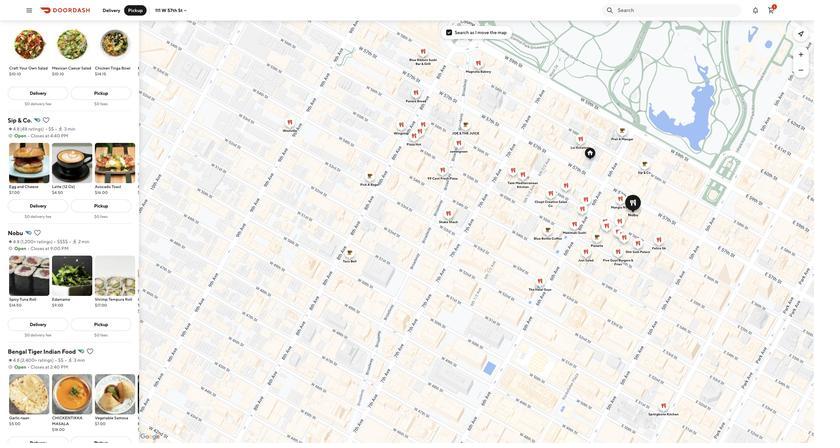Task type: locate. For each thing, give the bounding box(es) containing it.
vegetable
[[95, 416, 114, 421]]

2 vertical spatial 4.8
[[13, 358, 20, 363]]

1 horizontal spatial $10.10
[[52, 72, 64, 76]]

2
[[78, 239, 81, 245]]

closes down ( 1,200+ ratings )
[[30, 246, 44, 251]]

1 ( from the top
[[20, 127, 22, 132]]

3 $10.10 from the left
[[138, 72, 150, 76]]

2 ( from the top
[[20, 239, 22, 245]]

the
[[529, 288, 535, 292], [529, 288, 535, 292]]

0 vertical spatial open
[[14, 133, 26, 139]]

1 vertical spatial tuna
[[138, 303, 147, 308]]

$0 down $14.15
[[94, 101, 100, 106]]

3 min up "open • closes at 4:40 pm"
[[64, 127, 75, 132]]

zoom out image
[[798, 66, 806, 74]]

2 vertical spatial fee
[[46, 333, 51, 338]]

average rating of 4.8 out of 5 element left 48 at the top
[[8, 126, 20, 132]]

( down bengal
[[20, 358, 22, 363]]

$0 down the $17.00 at bottom left
[[94, 333, 100, 338]]

delivery link down cheese
[[8, 200, 68, 213]]

2 $0 fees from the top
[[94, 214, 108, 219]]

wingstop
[[394, 131, 409, 135], [394, 131, 409, 135]]

bell
[[351, 260, 357, 263], [351, 260, 357, 263]]

3 min down food
[[74, 358, 85, 363]]

1 4.8 from the top
[[13, 127, 20, 132]]

at left "4:40"
[[45, 133, 49, 139]]

pm down $$$$
[[61, 246, 69, 251]]

grill
[[424, 62, 431, 66], [424, 62, 431, 66]]

juice
[[470, 131, 480, 135], [470, 131, 480, 135]]

open • closes at 2:40 pm
[[14, 365, 68, 370]]

sweetgreen
[[450, 150, 468, 154], [450, 150, 468, 154]]

own
[[28, 66, 37, 71]]

mangia nyc
[[611, 206, 630, 209], [611, 206, 630, 209]]

3 at from the top
[[45, 365, 49, 370]]

• up "4:40"
[[55, 127, 57, 132]]

at left '2:40'
[[45, 365, 49, 370]]

closes
[[30, 133, 44, 139], [30, 246, 44, 251], [30, 365, 44, 370]]

fees down $14.15
[[100, 101, 108, 106]]

1
[[775, 5, 776, 9]]

) for bengal tiger indian food
[[52, 358, 54, 363]]

• down 1,200+
[[28, 246, 30, 251]]

1 vertical spatial pm
[[61, 246, 69, 251]]

2 vertical spatial open
[[14, 365, 26, 370]]

caesar inside mexican caesar salad $10.10
[[68, 66, 81, 71]]

chicken tinga bowl $14.15
[[95, 66, 131, 76]]

2 vertical spatial delivery
[[31, 333, 45, 338]]

1 vertical spatial open
[[14, 246, 26, 251]]

taim
[[508, 181, 515, 185], [508, 181, 515, 185]]

salad
[[38, 66, 48, 71], [81, 66, 91, 71], [160, 66, 170, 71], [559, 200, 567, 204], [559, 200, 567, 204], [586, 259, 594, 263], [586, 259, 594, 263]]

mediterranean
[[516, 181, 538, 185], [516, 181, 538, 185]]

map region
[[128, 0, 815, 444]]

indian
[[43, 349, 61, 356]]

caesar inside kale caesar salad $10.10
[[147, 66, 159, 71]]

delivery down craft your own salad $10.10
[[30, 91, 46, 96]]

$0 for "pickup" link related to nobu
[[94, 333, 100, 338]]

1 vertical spatial • $$
[[55, 358, 64, 363]]

zoom in image
[[798, 51, 806, 59]]

0 vertical spatial pickup link
[[71, 87, 131, 100]]

3 down food
[[74, 358, 77, 363]]

taco bell
[[343, 260, 357, 263], [343, 260, 357, 263]]

$10.10 for kale caesar salad $10.10
[[138, 72, 150, 76]]

min for nobu
[[82, 239, 89, 245]]

2 roll from the left
[[125, 297, 132, 302]]

0 items, open order cart image
[[768, 6, 776, 14]]

1 closes from the top
[[30, 133, 44, 139]]

click to add this store to your saved list image right food
[[86, 348, 94, 356]]

2 $10.10 from the left
[[52, 72, 64, 76]]

$10.10 inside kale caesar salad $10.10
[[138, 72, 150, 76]]

2 closes from the top
[[30, 246, 44, 251]]

felice 56
[[653, 247, 666, 250], [653, 247, 666, 250]]

• down 2,400+
[[28, 365, 30, 370]]

0 horizontal spatial $10.10
[[9, 72, 21, 76]]

coffee
[[552, 237, 562, 241], [552, 237, 562, 241]]

$0 delivery fee up "( 48 ratings )"
[[25, 101, 51, 106]]

pickup down $16.00 at top left
[[94, 204, 108, 209]]

$0 for nobu the delivery link
[[25, 333, 30, 338]]

$0 for 1st the delivery link from the top of the page
[[25, 101, 30, 106]]

( up open • closes at 9:00 pm
[[20, 239, 22, 245]]

$10.10 down kale at top
[[138, 72, 150, 76]]

delivery down cheese
[[30, 204, 46, 209]]

caesar for mexican
[[68, 66, 81, 71]]

2 $18.00 from the left
[[138, 428, 151, 433]]

tuna
[[20, 297, 28, 302], [138, 303, 147, 308]]

the halal guys
[[529, 288, 552, 292], [529, 288, 552, 292]]

spicy inside spicy tuna roll $14.50
[[9, 297, 19, 302]]

0 vertical spatial 3 min
[[64, 127, 75, 132]]

3 $0 fees from the top
[[94, 333, 108, 338]]

0 vertical spatial )
[[42, 127, 44, 132]]

3 fee from the top
[[46, 333, 51, 338]]

1 vertical spatial ratings
[[37, 239, 51, 245]]

blue bottle coffee
[[534, 237, 562, 241], [534, 237, 562, 241]]

samosa
[[114, 416, 128, 421]]

0 vertical spatial fee
[[46, 101, 51, 106]]

click to add this store to your saved list image up "open • closes at 4:40 pm"
[[42, 116, 50, 124]]

2 vertical spatial at
[[45, 365, 49, 370]]

2 fee from the top
[[46, 214, 51, 219]]

ratings up open • closes at 9:00 pm
[[37, 239, 51, 245]]

0 vertical spatial • $$
[[45, 127, 54, 132]]

delivery left pickup button at the top left of page
[[103, 8, 120, 13]]

pickup link down $14.15
[[71, 87, 131, 100]]

0 vertical spatial (
[[20, 127, 22, 132]]

$0 fees down the $17.00 at bottom left
[[94, 333, 108, 338]]

co.
[[23, 117, 32, 124], [647, 171, 652, 175], [647, 171, 652, 175], [549, 204, 554, 208], [549, 204, 554, 208]]

1 vertical spatial delivery link
[[8, 200, 68, 213]]

open • closes at 4:40 pm
[[14, 133, 68, 139]]

fee
[[46, 101, 51, 106], [46, 214, 51, 219], [46, 333, 51, 338]]

bread
[[417, 99, 426, 103], [417, 99, 426, 103]]

tuna down crispy
[[138, 303, 147, 308]]

0 horizontal spatial $18.00
[[52, 428, 65, 433]]

4.8 left 48 at the top
[[13, 127, 20, 132]]

2 vertical spatial (
[[20, 358, 22, 363]]

0 horizontal spatial $$
[[48, 127, 54, 132]]

$7.00 down vegetable at left bottom
[[95, 422, 106, 427]]

mexican caesar salad image
[[52, 24, 92, 65]]

delivery link down craft your own salad $10.10
[[8, 87, 68, 100]]

4.8 left 1,200+
[[13, 239, 20, 245]]

open down 48 at the top
[[14, 133, 26, 139]]

caesar right kale at top
[[147, 66, 159, 71]]

spicy
[[9, 297, 19, 302], [159, 297, 169, 302]]

$0 up 48 at the top
[[25, 101, 30, 106]]

4.8 for nobu
[[13, 239, 20, 245]]

0 vertical spatial delivery link
[[8, 87, 68, 100]]

1 at from the top
[[45, 133, 49, 139]]

) up 9:00 on the left
[[51, 239, 53, 245]]

delivery
[[31, 101, 45, 106], [31, 214, 45, 219], [31, 333, 45, 338]]

3 fees from the top
[[100, 333, 108, 338]]

2 open from the top
[[14, 246, 26, 251]]

• up "open • closes at 4:40 pm"
[[45, 127, 47, 132]]

$7.00 inside egg and cheese $7.00
[[9, 190, 20, 195]]

2 average rating of 4.8 out of 5 element from the top
[[8, 239, 20, 245]]

3 ( from the top
[[20, 358, 22, 363]]

click to add this store to your saved list image for sip & co.
[[42, 116, 50, 124]]

closes for bengal tiger indian food
[[30, 365, 44, 370]]

roll inside shrimp tempura roll $17.00
[[125, 297, 132, 302]]

1 horizontal spatial roll
[[125, 297, 132, 302]]

pickup link for sip & co.
[[71, 200, 131, 213]]

spicy inside crispy rice spicy tuna $34.00
[[159, 297, 169, 302]]

$18.00 down masala
[[52, 428, 65, 433]]

2 $0 delivery fee from the top
[[25, 214, 51, 219]]

1 vertical spatial closes
[[30, 246, 44, 251]]

) for sip & co.
[[42, 127, 44, 132]]

0 vertical spatial closes
[[30, 133, 44, 139]]

3 4.8 from the top
[[13, 358, 20, 363]]

3 closes from the top
[[30, 365, 44, 370]]

open for sip & co.
[[14, 133, 26, 139]]

1 horizontal spatial tuna
[[138, 303, 147, 308]]

2 spicy from the left
[[159, 297, 169, 302]]

0 horizontal spatial caesar
[[68, 66, 81, 71]]

i
[[476, 30, 477, 35]]

2 delivery from the top
[[31, 214, 45, 219]]

0 horizontal spatial 3
[[64, 127, 67, 132]]

search
[[455, 30, 470, 35]]

0 vertical spatial 4.8
[[13, 127, 20, 132]]

1 vertical spatial pickup link
[[71, 200, 131, 213]]

57th
[[168, 8, 177, 13]]

1 horizontal spatial $$
[[58, 358, 64, 363]]

1 vertical spatial )
[[51, 239, 53, 245]]

pm right '2:40'
[[61, 365, 68, 370]]

( up "open • closes at 4:40 pm"
[[20, 127, 22, 132]]

2 vertical spatial pickup link
[[71, 318, 131, 331]]

) up "open • closes at 4:40 pm"
[[42, 127, 44, 132]]

0 horizontal spatial spicy
[[9, 297, 19, 302]]

open down 1,200+
[[14, 246, 26, 251]]

2 vertical spatial min
[[77, 358, 85, 363]]

$7.00 down egg
[[9, 190, 20, 195]]

pickup link down the $17.00 at bottom left
[[71, 318, 131, 331]]

tempura
[[109, 297, 124, 302]]

delivery up "( 48 ratings )"
[[31, 101, 45, 106]]

1 vertical spatial (
[[20, 239, 22, 245]]

delivery inside button
[[103, 8, 120, 13]]

roll for spicy tuna roll $14.50
[[29, 297, 36, 302]]

1 spicy from the left
[[9, 297, 19, 302]]

bar
[[416, 62, 421, 66], [416, 62, 421, 66]]

1 horizontal spatial spicy
[[159, 297, 169, 302]]

1 horizontal spatial 3
[[74, 358, 77, 363]]

ratings up 'open • closes at 2:40 pm'
[[38, 358, 52, 363]]

111
[[155, 8, 161, 13]]

2 vertical spatial ratings
[[38, 358, 52, 363]]

delivery down spicy tuna roll $14.50
[[30, 322, 46, 328]]

2 vertical spatial closes
[[30, 365, 44, 370]]

3 up "open • closes at 4:40 pm"
[[64, 127, 67, 132]]

1 horizontal spatial caesar
[[147, 66, 159, 71]]

$$$$
[[57, 239, 68, 245]]

tuna inside spicy tuna roll $14.50
[[20, 297, 28, 302]]

loi estiatorio
[[571, 146, 591, 150], [571, 146, 591, 150]]

chickentikka masala $18.00
[[52, 416, 83, 433]]

1 horizontal spatial $7.00
[[95, 422, 106, 427]]

pickup left 111
[[128, 8, 143, 13]]

open down 2,400+
[[14, 365, 26, 370]]

pret
[[612, 137, 618, 141], [612, 137, 618, 141]]

nyc
[[623, 206, 630, 209], [623, 206, 630, 209]]

2 vertical spatial )
[[52, 358, 54, 363]]

delivery link down spicy tuna roll $14.50
[[8, 318, 68, 331]]

0 vertical spatial $0 delivery fee
[[25, 101, 51, 106]]

3 open from the top
[[14, 365, 26, 370]]

2 vertical spatial $0 delivery fee
[[25, 333, 51, 338]]

caesar
[[68, 66, 81, 71], [147, 66, 159, 71]]

$10.10 inside craft your own salad $10.10
[[9, 72, 21, 76]]

$0 delivery fee up click to add this store to your saved list icon
[[25, 214, 51, 219]]

• $$ up '2:40'
[[55, 358, 64, 363]]

0 vertical spatial click to add this store to your saved list image
[[42, 116, 50, 124]]

roll right tempura
[[125, 297, 132, 302]]

1 horizontal spatial • $$
[[55, 358, 64, 363]]

chopt
[[535, 200, 545, 204], [535, 200, 545, 204]]

1 $10.10 from the left
[[9, 72, 21, 76]]

4.8 down bengal
[[13, 358, 20, 363]]

0 vertical spatial fees
[[100, 101, 108, 106]]

$0 for the delivery link associated with sip & co.
[[25, 214, 30, 219]]

( for bengal tiger indian food
[[20, 358, 22, 363]]

min for bengal tiger indian food
[[77, 358, 85, 363]]

$0 fees down $16.00 at top left
[[94, 214, 108, 219]]

0 vertical spatial tuna
[[20, 297, 28, 302]]

delivery for "pickup" link related to nobu
[[30, 322, 46, 328]]

1 vertical spatial delivery
[[31, 214, 45, 219]]

mangia
[[611, 206, 623, 209], [611, 206, 623, 209]]

2 fees from the top
[[100, 214, 108, 219]]

average rating of 4.8 out of 5 element down bengal
[[8, 358, 20, 364]]

the
[[490, 30, 497, 35]]

1 vertical spatial $0 fees
[[94, 214, 108, 219]]

3 delivery from the top
[[31, 333, 45, 338]]

2 vertical spatial average rating of 4.8 out of 5 element
[[8, 358, 20, 364]]

$$ up "4:40"
[[48, 127, 54, 132]]

$0 fees down $14.15
[[94, 101, 108, 106]]

3 for sip & co.
[[64, 127, 67, 132]]

0 vertical spatial 3
[[64, 127, 67, 132]]

2 delivery link from the top
[[8, 200, 68, 213]]

$$ up '2:40'
[[58, 358, 64, 363]]

spicy up the $14.50
[[9, 297, 19, 302]]

$10.10 inside mexican caesar salad $10.10
[[52, 72, 64, 76]]

delivery up tiger at bottom
[[31, 333, 45, 338]]

taco
[[343, 260, 350, 263], [343, 260, 350, 263]]

ratings up "open • closes at 4:40 pm"
[[28, 127, 42, 132]]

• $$$$
[[54, 239, 68, 245]]

pickup link
[[71, 87, 131, 100], [71, 200, 131, 213], [71, 318, 131, 331]]

3 average rating of 4.8 out of 5 element from the top
[[8, 358, 20, 364]]

1 open from the top
[[14, 133, 26, 139]]

0 vertical spatial average rating of 4.8 out of 5 element
[[8, 126, 20, 132]]

pickup link down $16.00 at top left
[[71, 200, 131, 213]]

average rating of 4.8 out of 5 element for nobu
[[8, 239, 20, 245]]

2 vertical spatial $0 fees
[[94, 333, 108, 338]]

1 vertical spatial $0 delivery fee
[[25, 214, 51, 219]]

pickup down $14.15
[[94, 91, 108, 96]]

pick a bagel
[[361, 183, 380, 187], [361, 183, 380, 187]]

butter
[[138, 422, 154, 427]]

$10.10
[[9, 72, 21, 76], [52, 72, 64, 76], [138, 72, 150, 76]]

fees down the $17.00 at bottom left
[[100, 333, 108, 338]]

pizza hut
[[407, 142, 422, 146], [407, 142, 422, 146]]

( 1,200+ ratings )
[[20, 239, 53, 245]]

2 vertical spatial pm
[[61, 365, 68, 370]]

tuna up the $14.50
[[20, 297, 28, 302]]

4.8 for bengal tiger indian food
[[13, 358, 20, 363]]

1 vertical spatial 4.8
[[13, 239, 20, 245]]

fees down $16.00 at top left
[[100, 214, 108, 219]]

creative
[[545, 200, 558, 204], [545, 200, 558, 204]]

$0 up tiger at bottom
[[25, 333, 30, 338]]

salad inside kale caesar salad $10.10
[[160, 66, 170, 71]]

0 vertical spatial $7.00
[[9, 190, 20, 195]]

1 $18.00 from the left
[[52, 428, 65, 433]]

$0 delivery fee for nobu
[[25, 333, 51, 338]]

$18.00 down butter
[[138, 428, 151, 433]]

pm right "4:40"
[[61, 133, 68, 139]]

1 vertical spatial $7.00
[[95, 422, 106, 427]]

0 vertical spatial ratings
[[28, 127, 42, 132]]

2 pickup link from the top
[[71, 200, 131, 213]]

1 pickup link from the top
[[71, 87, 131, 100]]

3 delivery link from the top
[[8, 318, 68, 331]]

$18.00 inside chickentikka masala $18.00
[[52, 428, 65, 433]]

spicy right rice
[[159, 297, 169, 302]]

1 fee from the top
[[46, 101, 51, 106]]

caesar for kale
[[147, 66, 159, 71]]

99
[[428, 177, 432, 181], [428, 177, 432, 181]]

salad inside craft your own salad $10.10
[[38, 66, 48, 71]]

closes down "( 48 ratings )"
[[30, 133, 44, 139]]

edamame image
[[52, 256, 92, 296]]

• $$ up "4:40"
[[45, 127, 54, 132]]

0 vertical spatial pm
[[61, 133, 68, 139]]

0 horizontal spatial • $$
[[45, 127, 54, 132]]

1 vertical spatial 3 min
[[74, 358, 85, 363]]

1 vertical spatial at
[[45, 246, 49, 251]]

1 vertical spatial fee
[[46, 214, 51, 219]]

five guys burgers & fries
[[603, 259, 634, 266], [603, 259, 634, 266]]

roll inside spicy tuna roll $14.50
[[29, 297, 36, 302]]

2 vertical spatial delivery link
[[8, 318, 68, 331]]

your
[[19, 66, 28, 71]]

0 vertical spatial at
[[45, 133, 49, 139]]

0 horizontal spatial click to add this store to your saved list image
[[42, 116, 50, 124]]

1 horizontal spatial click to add this store to your saved list image
[[86, 348, 94, 356]]

the
[[462, 131, 469, 135], [462, 131, 469, 135]]

felice
[[653, 247, 662, 250], [653, 247, 662, 250]]

1 roll from the left
[[29, 297, 36, 302]]

$0 delivery fee up tiger at bottom
[[25, 333, 51, 338]]

roll down spicy tuna roll image
[[29, 297, 36, 302]]

kitchen
[[517, 185, 529, 189], [517, 185, 529, 189], [667, 413, 679, 417], [667, 413, 679, 417]]

average rating of 4.8 out of 5 element left 1,200+
[[8, 239, 20, 245]]

0 vertical spatial $0 fees
[[94, 101, 108, 106]]

1 fees from the top
[[100, 101, 108, 106]]

average rating of 4.8 out of 5 element
[[8, 126, 20, 132], [8, 239, 20, 245], [8, 358, 20, 364]]

2 vertical spatial fees
[[100, 333, 108, 338]]

avocado toast $16.00
[[95, 184, 121, 195]]

pickup down the $17.00 at bottom left
[[94, 322, 108, 328]]

recenter the map image
[[798, 30, 806, 38]]

spicy tuna roll image
[[9, 256, 49, 296]]

3 min
[[64, 127, 75, 132], [74, 358, 85, 363]]

and
[[17, 184, 24, 189]]

makimaki sushi
[[563, 231, 587, 235], [563, 231, 587, 235]]

1 vertical spatial min
[[82, 239, 89, 245]]

$10.10 down craft
[[9, 72, 21, 76]]

open for bengal tiger indian food
[[14, 365, 26, 370]]

click to add this store to your saved list image for bengal tiger indian food
[[86, 348, 94, 356]]

0 horizontal spatial $7.00
[[9, 190, 20, 195]]

burgers
[[619, 259, 631, 263], [619, 259, 631, 263]]

shack
[[449, 220, 458, 224], [449, 220, 458, 224]]

$18.00 inside chicken makhni( butter chicken) $18.00
[[138, 428, 151, 433]]

garlic
[[9, 416, 20, 421]]

0 horizontal spatial roll
[[29, 297, 36, 302]]

2 min
[[78, 239, 89, 245]]

just salad
[[579, 259, 594, 263], [579, 259, 594, 263]]

(
[[20, 127, 22, 132], [20, 239, 22, 245], [20, 358, 22, 363]]

2 caesar from the left
[[147, 66, 159, 71]]

$0 up 1,200+
[[25, 214, 30, 219]]

1 average rating of 4.8 out of 5 element from the top
[[8, 126, 20, 132]]

) up '2:40'
[[52, 358, 54, 363]]

)
[[42, 127, 44, 132], [51, 239, 53, 245], [52, 358, 54, 363]]

delivery for nobu
[[31, 333, 45, 338]]

1 vertical spatial click to add this store to your saved list image
[[86, 348, 94, 356]]

2 at from the top
[[45, 246, 49, 251]]

latte (12 oz) $4.50
[[52, 184, 75, 195]]

1 vertical spatial fees
[[100, 214, 108, 219]]

delivery link
[[8, 87, 68, 100], [8, 200, 68, 213], [8, 318, 68, 331]]

open menu image
[[25, 6, 33, 14]]

1 horizontal spatial $18.00
[[138, 428, 151, 433]]

joe & the juice
[[452, 131, 480, 135], [452, 131, 480, 135]]

closes down the ( 2,400+ ratings )
[[30, 365, 44, 370]]

3 pickup link from the top
[[71, 318, 131, 331]]

2 horizontal spatial $10.10
[[138, 72, 150, 76]]

3 $0 delivery fee from the top
[[25, 333, 51, 338]]

ratings for sip & co.
[[28, 127, 42, 132]]

westville
[[283, 129, 297, 133], [283, 129, 297, 133]]

$0 down $16.00 at top left
[[94, 214, 100, 219]]

pizza
[[407, 142, 415, 146], [407, 142, 415, 146], [450, 177, 458, 181], [450, 177, 458, 181]]

$$ for indian
[[58, 358, 64, 363]]

• $$ for co.
[[45, 127, 54, 132]]

1 vertical spatial $$
[[58, 358, 64, 363]]

chopt creative salad co.
[[535, 200, 567, 208], [535, 200, 567, 208]]

fee for nobu
[[46, 333, 51, 338]]

a
[[619, 137, 621, 141], [619, 137, 621, 141], [368, 183, 370, 187], [368, 183, 370, 187]]

2 4.8 from the top
[[13, 239, 20, 245]]

0 vertical spatial min
[[68, 127, 75, 132]]

delivery up click to add this store to your saved list icon
[[31, 214, 45, 219]]

1 vertical spatial 3
[[74, 358, 77, 363]]

0 vertical spatial delivery
[[31, 101, 45, 106]]

$7.00
[[9, 190, 20, 195], [95, 422, 106, 427]]

at left 9:00 on the left
[[45, 246, 49, 251]]

tuna inside crispy rice spicy tuna $34.00
[[138, 303, 147, 308]]

1 $0 fees from the top
[[94, 101, 108, 106]]

$10.10 down mexican
[[52, 72, 64, 76]]

1 vertical spatial average rating of 4.8 out of 5 element
[[8, 239, 20, 245]]

0 vertical spatial $$
[[48, 127, 54, 132]]

3 for bengal tiger indian food
[[74, 358, 77, 363]]

caesar right mexican
[[68, 66, 81, 71]]

map
[[498, 30, 507, 35]]

click to add this store to your saved list image
[[42, 116, 50, 124], [86, 348, 94, 356]]

ratings
[[28, 127, 42, 132], [37, 239, 51, 245], [38, 358, 52, 363]]

0 horizontal spatial tuna
[[20, 297, 28, 302]]

at for sip & co.
[[45, 133, 49, 139]]

egg and cheese $7.00
[[9, 184, 38, 195]]

1 caesar from the left
[[68, 66, 81, 71]]

fees for nobu
[[100, 333, 108, 338]]



Task type: vqa. For each thing, say whether or not it's contained in the screenshot.
Latte
yes



Task type: describe. For each thing, give the bounding box(es) containing it.
chicken
[[95, 66, 110, 71]]

egg
[[9, 184, 16, 189]]

vegetable samosa image
[[95, 375, 135, 415]]

2:40
[[50, 365, 60, 370]]

craft your own salad image
[[9, 24, 49, 65]]

shrimp tempura roll $17.00
[[95, 297, 132, 308]]

$14.15
[[95, 72, 106, 76]]

( 2,400+ ratings )
[[20, 358, 54, 363]]

111 w 57th st button
[[155, 8, 188, 13]]

fees for sip & co.
[[100, 214, 108, 219]]

naan
[[21, 416, 29, 421]]

delivery for sip & co.
[[31, 214, 45, 219]]

chickentikka masala image
[[52, 375, 92, 415]]

Store search: begin typing to search for stores available on DoorDash text field
[[618, 7, 738, 14]]

9:00
[[50, 246, 61, 251]]

bowl
[[122, 66, 131, 71]]

at for bengal tiger indian food
[[45, 365, 49, 370]]

craft your own salad $10.10
[[9, 66, 48, 76]]

roll for shrimp tempura roll $17.00
[[125, 297, 132, 302]]

(12
[[62, 184, 68, 189]]

4:40
[[50, 133, 60, 139]]

notification bell image
[[752, 6, 760, 14]]

$34.00
[[138, 309, 151, 314]]

$4.50
[[52, 190, 63, 195]]

4.8 for sip & co.
[[13, 127, 20, 132]]

bengal
[[8, 349, 27, 356]]

( for sip & co.
[[20, 127, 22, 132]]

pm for bengal tiger indian food
[[61, 365, 68, 370]]

mexican
[[52, 66, 67, 71]]

avocado
[[95, 184, 111, 189]]

search as i move the map
[[455, 30, 507, 35]]

tinga
[[111, 66, 121, 71]]

• down food
[[65, 358, 67, 363]]

chicken
[[138, 416, 157, 421]]

$0 fees for nobu
[[94, 333, 108, 338]]

makhni(
[[157, 416, 175, 421]]

kale caesar salad $10.10
[[138, 66, 170, 76]]

move
[[478, 30, 489, 35]]

masala
[[52, 422, 69, 427]]

pickup inside button
[[128, 8, 143, 13]]

2,400+
[[22, 358, 37, 363]]

egg and cheese image
[[9, 143, 49, 183]]

avocado toast image
[[95, 143, 135, 183]]

$0 for third "pickup" link from the bottom
[[94, 101, 100, 106]]

food
[[62, 349, 76, 356]]

$4.25
[[138, 190, 148, 195]]

crispy
[[138, 297, 149, 302]]

$0 fees for sip & co.
[[94, 214, 108, 219]]

ratings for bengal tiger indian food
[[38, 358, 52, 363]]

• $$ for indian
[[55, 358, 64, 363]]

cappuccino (8oz) $4.25
[[138, 184, 170, 195]]

bengal tiger indian food
[[8, 349, 76, 356]]

1 delivery link from the top
[[8, 87, 68, 100]]

garlic naan image
[[9, 375, 49, 415]]

111 w 57th st
[[155, 8, 183, 13]]

open • closes at 9:00 pm
[[14, 246, 69, 251]]

• right $$$$
[[69, 239, 71, 245]]

48
[[22, 127, 27, 132]]

cheese
[[25, 184, 38, 189]]

latte
[[52, 184, 62, 189]]

3 min for bengal tiger indian food
[[74, 358, 85, 363]]

$5.00
[[9, 422, 20, 427]]

$10.10 for mexican caesar salad $10.10
[[52, 72, 64, 76]]

spicy tuna roll $14.50
[[9, 297, 36, 308]]

$0 for "pickup" link related to sip & co.
[[94, 214, 100, 219]]

delivery link for nobu
[[8, 318, 68, 331]]

garlic naan $5.00
[[9, 416, 29, 427]]

1 delivery from the top
[[31, 101, 45, 106]]

• up 9:00 on the left
[[54, 239, 56, 245]]

crispy rice spicy tuna $34.00
[[138, 297, 169, 314]]

delivery link for sip & co.
[[8, 200, 68, 213]]

craft
[[9, 66, 18, 71]]

$14.50
[[9, 303, 22, 308]]

mexican caesar salad $10.10
[[52, 66, 91, 76]]

Search as I move the map checkbox
[[447, 30, 453, 35]]

shrimp
[[95, 297, 108, 302]]

rice
[[150, 297, 158, 302]]

1 $0 delivery fee from the top
[[25, 101, 51, 106]]

pm for nobu
[[61, 246, 69, 251]]

(8oz)
[[161, 184, 170, 189]]

chicken tinga bowl image
[[95, 24, 135, 65]]

edamame $9.00
[[52, 297, 70, 308]]

chicken)
[[154, 422, 174, 427]]

vegetable samosa $7.00
[[95, 416, 128, 427]]

$17.00
[[95, 303, 107, 308]]

click to add this store to your saved list image
[[33, 229, 41, 237]]

• up '2:40'
[[55, 358, 57, 363]]

( 48 ratings )
[[20, 127, 44, 132]]

closes for nobu
[[30, 246, 44, 251]]

edamame
[[52, 297, 70, 302]]

shrimp tempura roll image
[[95, 256, 135, 296]]

open for nobu
[[14, 246, 26, 251]]

w
[[162, 8, 167, 13]]

delivery button
[[99, 5, 124, 15]]

delivery for third "pickup" link from the bottom
[[30, 91, 46, 96]]

latte (12 oz) image
[[52, 143, 92, 183]]

chickentikka
[[52, 416, 83, 421]]

pickup button
[[124, 5, 147, 15]]

st
[[178, 8, 183, 13]]

average rating of 4.8 out of 5 element for sip & co.
[[8, 126, 20, 132]]

cappuccino
[[138, 184, 160, 189]]

• down "( 48 ratings )"
[[28, 133, 30, 139]]

1 button
[[765, 4, 778, 17]]

average rating of 4.8 out of 5 element for bengal tiger indian food
[[8, 358, 20, 364]]

fee for sip & co.
[[46, 214, 51, 219]]

salad inside mexican caesar salad $10.10
[[81, 66, 91, 71]]

powered by google image
[[141, 434, 160, 441]]

oz)
[[68, 184, 75, 189]]

( for nobu
[[20, 239, 22, 245]]

as
[[470, 30, 475, 35]]

toast
[[112, 184, 121, 189]]

pm for sip & co.
[[61, 133, 68, 139]]

tiger
[[28, 349, 42, 356]]

3 min for sip & co.
[[64, 127, 75, 132]]

$$ for co.
[[48, 127, 54, 132]]

delivery for "pickup" link related to sip & co.
[[30, 204, 46, 209]]

) for nobu
[[51, 239, 53, 245]]

1,200+
[[22, 239, 36, 245]]

at for nobu
[[45, 246, 49, 251]]

closes for sip & co.
[[30, 133, 44, 139]]

kale
[[138, 66, 146, 71]]

$16.00
[[95, 190, 108, 195]]

$0 delivery fee for sip & co.
[[25, 214, 51, 219]]

$9.00
[[52, 303, 63, 308]]

$7.00 inside vegetable samosa $7.00
[[95, 422, 106, 427]]

ratings for nobu
[[37, 239, 51, 245]]

pickup link for nobu
[[71, 318, 131, 331]]

min for sip & co.
[[68, 127, 75, 132]]

chicken makhni( butter chicken) $18.00
[[138, 416, 175, 433]]



